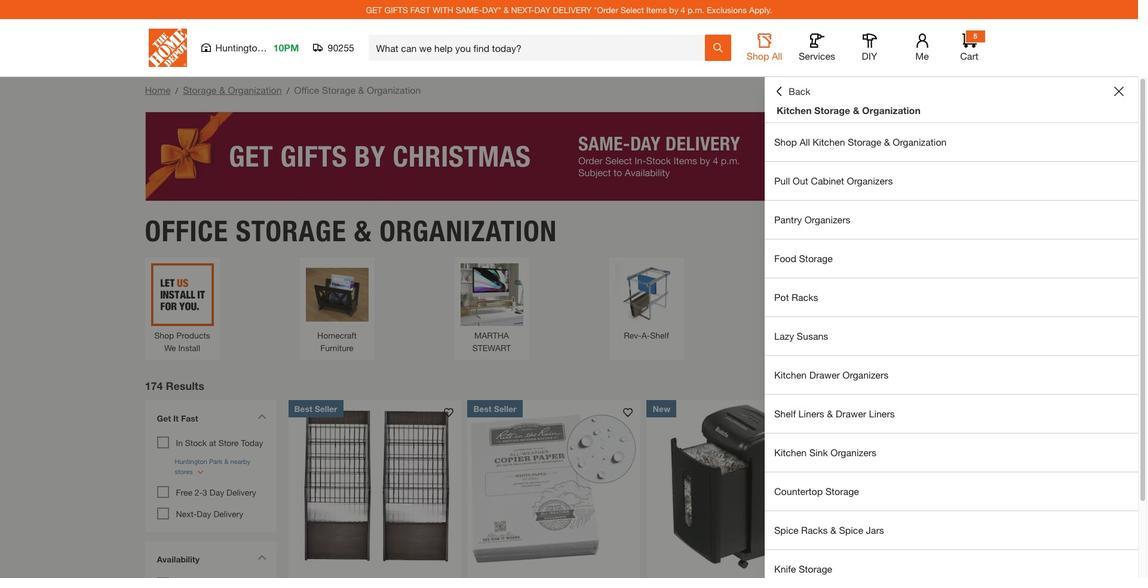 Task type: vqa. For each thing, say whether or not it's contained in the screenshot.
the leftmost All
yes



Task type: locate. For each thing, give the bounding box(es) containing it.
next-
[[511, 4, 535, 15]]

kitchen left sink
[[775, 447, 807, 458]]

1 horizontal spatial all
[[800, 136, 810, 148]]

racks down countertop storage at the right bottom of the page
[[801, 525, 828, 536]]

jars
[[866, 525, 884, 536]]

day
[[210, 487, 224, 498], [197, 509, 211, 519]]

1 horizontal spatial best seller
[[474, 404, 517, 414]]

0 vertical spatial day
[[210, 487, 224, 498]]

next-
[[176, 509, 197, 519]]

next-day delivery
[[176, 509, 243, 519]]

cx8 crosscut shredder image
[[826, 400, 1000, 573]]

in stock at store today link
[[176, 438, 263, 448]]

shop up pull at top
[[775, 136, 797, 148]]

shelf right the rev-
[[650, 330, 669, 340]]

sink
[[810, 447, 828, 458]]

racks
[[792, 292, 818, 303], [801, 525, 828, 536]]

2 / from the left
[[287, 85, 289, 96]]

shelf liners & drawer liners link
[[765, 395, 1138, 433]]

new
[[653, 404, 671, 414]]

shelf up kitchen sink organizers at the bottom
[[775, 408, 796, 420]]

0 horizontal spatial shelf
[[650, 330, 669, 340]]

day right 3
[[210, 487, 224, 498]]

huntington park
[[215, 42, 285, 53]]

shop all button
[[746, 33, 784, 62]]

shop products we install
[[154, 330, 210, 353]]

martha stewart link
[[460, 263, 523, 354]]

kitchen sink organizers
[[775, 447, 877, 458]]

1 best from the left
[[294, 404, 312, 414]]

fast
[[181, 413, 198, 423]]

all for shop all kitchen storage & organization
[[800, 136, 810, 148]]

seller for all-weather 8-1/2 in. x 11 in. 20 lbs. bulk copier paper, white (500-sheet pack) image
[[494, 404, 517, 414]]

/ down 10pm
[[287, 85, 289, 96]]

0 vertical spatial racks
[[792, 292, 818, 303]]

out
[[793, 175, 809, 186]]

shop inside shop products we install
[[154, 330, 174, 340]]

sponsored banner image
[[145, 112, 994, 201]]

kitchen down kitchen storage & organization
[[813, 136, 845, 148]]

0 horizontal spatial liners
[[799, 408, 825, 420]]

all
[[772, 50, 783, 62], [800, 136, 810, 148]]

kitchen
[[777, 105, 812, 116], [813, 136, 845, 148], [775, 369, 807, 381], [775, 447, 807, 458]]

day down 3
[[197, 509, 211, 519]]

1 seller from the left
[[315, 404, 337, 414]]

1 horizontal spatial shop
[[747, 50, 769, 62]]

2-
[[195, 487, 203, 498]]

1 horizontal spatial seller
[[494, 404, 517, 414]]

1 horizontal spatial /
[[287, 85, 289, 96]]

4
[[681, 4, 686, 15]]

1 vertical spatial delivery
[[214, 509, 243, 519]]

shop for shop all
[[747, 50, 769, 62]]

delivery down "free 2-3 day delivery"
[[214, 509, 243, 519]]

seller
[[315, 404, 337, 414], [494, 404, 517, 414]]

huntington
[[215, 42, 263, 53]]

spice racks & spice jars link
[[765, 512, 1138, 550]]

homecraft furniture
[[317, 330, 357, 353]]

racks inside spice racks & spice jars 'link'
[[801, 525, 828, 536]]

0 horizontal spatial shop
[[154, 330, 174, 340]]

0 horizontal spatial spice
[[775, 525, 799, 536]]

1 vertical spatial day
[[197, 509, 211, 519]]

furniture
[[320, 343, 354, 353]]

kitchen for storage
[[777, 105, 812, 116]]

food storage
[[775, 253, 833, 264]]

30 l/7.9 gal. paper shredder cross cut document shredder for credit card/cd/junk mail shredder for office home image
[[647, 400, 820, 573]]

exclusions
[[707, 4, 747, 15]]

countertop
[[775, 486, 823, 497]]

shop inside button
[[747, 50, 769, 62]]

in
[[176, 438, 183, 448]]

/
[[175, 85, 178, 96], [287, 85, 289, 96]]

all up "out"
[[800, 136, 810, 148]]

in stock at store today
[[176, 438, 263, 448]]

organization
[[228, 84, 282, 96], [367, 84, 421, 96], [862, 105, 921, 116], [893, 136, 947, 148], [380, 214, 557, 248]]

1 vertical spatial racks
[[801, 525, 828, 536]]

kitchen down lazy
[[775, 369, 807, 381]]

free 2-3 day delivery link
[[176, 487, 256, 498]]

kitchen drawer organizers link
[[765, 356, 1138, 394]]

spice up the knife
[[775, 525, 799, 536]]

rev a shelf image
[[615, 263, 678, 326]]

2 vertical spatial shop
[[154, 330, 174, 340]]

countertop storage link
[[765, 473, 1138, 511]]

kitchen storage & organization
[[777, 105, 921, 116]]

drawer
[[810, 369, 840, 381], [836, 408, 867, 420]]

90255 button
[[313, 42, 355, 54]]

shop all kitchen storage & organization link
[[765, 123, 1138, 161]]

we
[[164, 343, 176, 353]]

1 liners from the left
[[799, 408, 825, 420]]

What can we help you find today? search field
[[376, 35, 704, 60]]

shop up we
[[154, 330, 174, 340]]

delivery right 3
[[227, 487, 256, 498]]

0 vertical spatial shop
[[747, 50, 769, 62]]

kitchen sink organizers link
[[765, 434, 1138, 472]]

get gifts fast with same-day* & next-day delivery *order select items by 4 p.m. exclusions apply.
[[366, 4, 772, 15]]

wall mounted image
[[770, 263, 833, 326]]

&
[[504, 4, 509, 15], [219, 84, 225, 96], [358, 84, 364, 96], [853, 105, 860, 116], [884, 136, 890, 148], [354, 214, 372, 248], [827, 408, 833, 420], [831, 525, 837, 536]]

1 best seller from the left
[[294, 404, 337, 414]]

drawer up shelf liners & drawer liners
[[810, 369, 840, 381]]

2 best from the left
[[474, 404, 492, 414]]

spice left jars
[[839, 525, 864, 536]]

1 spice from the left
[[775, 525, 799, 536]]

organizers right sink
[[831, 447, 877, 458]]

drawer down kitchen drawer organizers
[[836, 408, 867, 420]]

rev-
[[624, 330, 642, 340]]

racks right pot
[[792, 292, 818, 303]]

home / storage & organization / office storage & organization
[[145, 84, 421, 96]]

0 vertical spatial office
[[294, 84, 319, 96]]

shop all
[[747, 50, 783, 62]]

all inside button
[[772, 50, 783, 62]]

0 horizontal spatial all
[[772, 50, 783, 62]]

2 seller from the left
[[494, 404, 517, 414]]

diy
[[862, 50, 878, 62]]

apply.
[[749, 4, 772, 15]]

/ right home link
[[175, 85, 178, 96]]

10pm
[[273, 42, 299, 53]]

0 vertical spatial drawer
[[810, 369, 840, 381]]

racks inside the pot racks link
[[792, 292, 818, 303]]

1 vertical spatial drawer
[[836, 408, 867, 420]]

174
[[145, 379, 163, 392]]

shop down apply.
[[747, 50, 769, 62]]

1 horizontal spatial best
[[474, 404, 492, 414]]

the home depot logo image
[[149, 29, 187, 67]]

1 vertical spatial all
[[800, 136, 810, 148]]

spice racks & spice jars
[[775, 525, 884, 536]]

best seller for all-weather 8-1/2 in. x 11 in. 20 lbs. bulk copier paper, white (500-sheet pack) image
[[474, 404, 517, 414]]

2 horizontal spatial shop
[[775, 136, 797, 148]]

0 horizontal spatial seller
[[315, 404, 337, 414]]

pantry
[[775, 214, 802, 225]]

availability
[[157, 554, 200, 564]]

0 vertical spatial all
[[772, 50, 783, 62]]

lazy susans
[[775, 330, 829, 342]]

delivery
[[227, 487, 256, 498], [214, 509, 243, 519]]

store
[[219, 438, 239, 448]]

all for shop all
[[772, 50, 783, 62]]

knife
[[775, 564, 796, 575]]

0 vertical spatial delivery
[[227, 487, 256, 498]]

0 horizontal spatial best seller
[[294, 404, 337, 414]]

0 horizontal spatial office
[[145, 214, 228, 248]]

0 horizontal spatial /
[[175, 85, 178, 96]]

1 vertical spatial shop
[[775, 136, 797, 148]]

pantry organizers link
[[765, 201, 1138, 239]]

kitchen down back button
[[777, 105, 812, 116]]

1 vertical spatial shelf
[[775, 408, 796, 420]]

0 vertical spatial shelf
[[650, 330, 669, 340]]

2 best seller from the left
[[474, 404, 517, 414]]

pot racks link
[[765, 278, 1138, 317]]

all up back button
[[772, 50, 783, 62]]

today
[[241, 438, 263, 448]]

menu
[[765, 123, 1138, 579]]

cart 5
[[961, 32, 979, 62]]

at
[[209, 438, 216, 448]]

p.m.
[[688, 4, 705, 15]]

0 horizontal spatial best
[[294, 404, 312, 414]]

spice
[[775, 525, 799, 536], [839, 525, 864, 536]]

1 horizontal spatial liners
[[869, 408, 895, 420]]

kitchen for sink
[[775, 447, 807, 458]]

park
[[265, 42, 285, 53]]

1 horizontal spatial spice
[[839, 525, 864, 536]]



Task type: describe. For each thing, give the bounding box(es) containing it.
home
[[145, 84, 171, 96]]

1 horizontal spatial shelf
[[775, 408, 796, 420]]

get it fast link
[[151, 406, 270, 434]]

racks for pot
[[792, 292, 818, 303]]

get
[[366, 4, 382, 15]]

free
[[176, 487, 192, 498]]

shop products we install image
[[151, 263, 214, 326]]

feedback link image
[[1131, 202, 1147, 267]]

wall mounted link
[[770, 263, 833, 342]]

cabinet
[[811, 175, 845, 186]]

shop all kitchen storage & organization
[[775, 136, 947, 148]]

a-
[[642, 330, 650, 340]]

racks for spice
[[801, 525, 828, 536]]

seller for wooden free standing 6-tier display literature brochure magazine rack in black (2-pack) image
[[315, 404, 337, 414]]

gifts
[[385, 4, 408, 15]]

homecraft
[[317, 330, 357, 340]]

shop for shop all kitchen storage & organization
[[775, 136, 797, 148]]

1 vertical spatial office
[[145, 214, 228, 248]]

it
[[173, 413, 179, 423]]

pull
[[775, 175, 790, 186]]

free 2-3 day delivery
[[176, 487, 256, 498]]

diy button
[[851, 33, 889, 62]]

with
[[433, 4, 454, 15]]

countertop storage
[[775, 486, 859, 497]]

best for wooden free standing 6-tier display literature brochure magazine rack in black (2-pack) image
[[294, 404, 312, 414]]

organizers down cabinet
[[805, 214, 851, 225]]

3
[[203, 487, 207, 498]]

*order
[[594, 4, 618, 15]]

all-weather 8-1/2 in. x 11 in. 20 lbs. bulk copier paper, white (500-sheet pack) image
[[468, 400, 641, 573]]

lazy
[[775, 330, 794, 342]]

stock
[[185, 438, 207, 448]]

rev-a-shelf
[[624, 330, 669, 340]]

kitchen for drawer
[[775, 369, 807, 381]]

get it fast
[[157, 413, 198, 423]]

items
[[646, 4, 667, 15]]

wooden free standing 6-tier display literature brochure magazine rack in black (2-pack) image
[[288, 400, 462, 573]]

kitchen drawer organizers
[[775, 369, 889, 381]]

2 spice from the left
[[839, 525, 864, 536]]

me button
[[903, 33, 942, 62]]

menu containing shop all kitchen storage & organization
[[765, 123, 1138, 579]]

5
[[974, 32, 978, 41]]

products
[[176, 330, 210, 340]]

pull out cabinet organizers
[[775, 175, 893, 186]]

martha stewart
[[473, 330, 511, 353]]

by
[[669, 4, 679, 15]]

wall mounted
[[776, 330, 827, 340]]

martha stewart image
[[460, 263, 523, 326]]

2 liners from the left
[[869, 408, 895, 420]]

1 horizontal spatial office
[[294, 84, 319, 96]]

90255
[[328, 42, 354, 53]]

homecraft furniture link
[[306, 263, 368, 354]]

day*
[[482, 4, 501, 15]]

drawer close image
[[1115, 87, 1124, 96]]

homecraft furniture image
[[306, 263, 368, 326]]

1 / from the left
[[175, 85, 178, 96]]

me
[[916, 50, 929, 62]]

storage & organization link
[[183, 84, 282, 96]]

knife storage link
[[765, 550, 1138, 579]]

organizers down shop all kitchen storage & organization
[[847, 175, 893, 186]]

get
[[157, 413, 171, 423]]

next-day delivery link
[[176, 509, 243, 519]]

wall
[[776, 330, 791, 340]]

best for all-weather 8-1/2 in. x 11 in. 20 lbs. bulk copier paper, white (500-sheet pack) image
[[474, 404, 492, 414]]

cart
[[961, 50, 979, 62]]

susans
[[797, 330, 829, 342]]

rev-a-shelf link
[[615, 263, 678, 342]]

results
[[166, 379, 204, 392]]

food
[[775, 253, 797, 264]]

pot racks
[[775, 292, 818, 303]]

select
[[621, 4, 644, 15]]

174 results
[[145, 379, 204, 392]]

day
[[535, 4, 551, 15]]

back
[[789, 85, 811, 97]]

pot
[[775, 292, 789, 303]]

best seller for wooden free standing 6-tier display literature brochure magazine rack in black (2-pack) image
[[294, 404, 337, 414]]

mounted
[[794, 330, 827, 340]]

organizers up shelf liners & drawer liners
[[843, 369, 889, 381]]

pantry organizers
[[775, 214, 851, 225]]

shop for shop products we install
[[154, 330, 174, 340]]

install
[[178, 343, 200, 353]]

knife storage
[[775, 564, 833, 575]]

office supplies image
[[925, 263, 988, 326]]

home link
[[145, 84, 171, 96]]

food storage link
[[765, 240, 1138, 278]]

pull out cabinet organizers link
[[765, 162, 1138, 200]]

stewart
[[473, 343, 511, 353]]

services button
[[798, 33, 836, 62]]

& inside 'link'
[[831, 525, 837, 536]]

delivery
[[553, 4, 592, 15]]

availability link
[[151, 547, 270, 575]]



